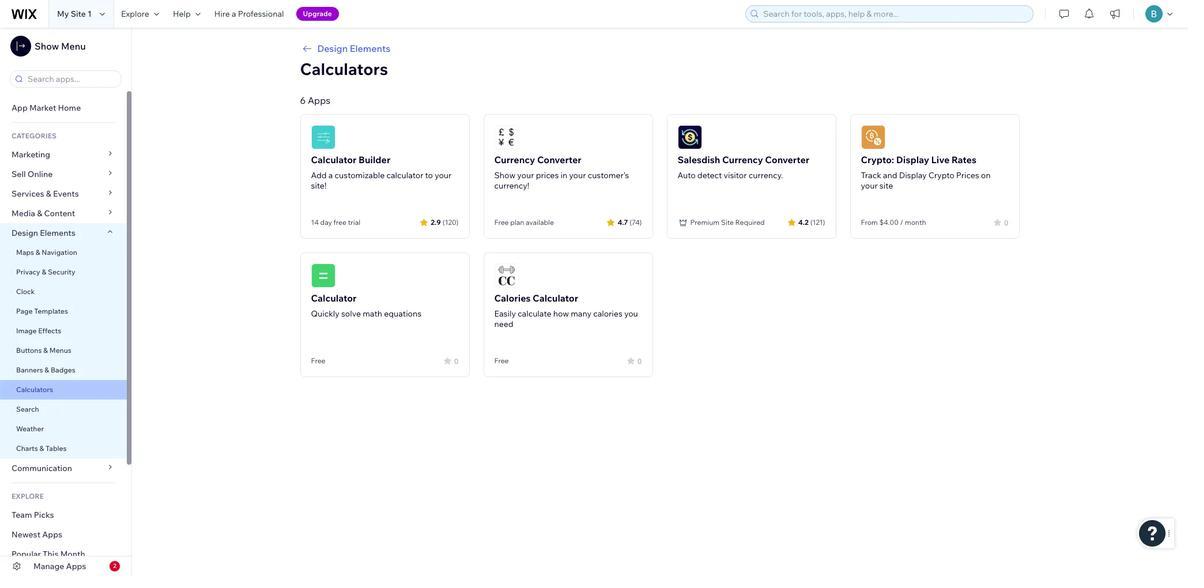 Task type: locate. For each thing, give the bounding box(es) containing it.
1 vertical spatial design
[[12, 228, 38, 238]]

services
[[12, 189, 44, 199]]

your inside calculator builder add a customizable calculator to your site!
[[435, 170, 452, 181]]

0 for rates
[[1005, 218, 1009, 227]]

& left the badges
[[45, 366, 49, 374]]

communication link
[[0, 459, 127, 478]]

0 vertical spatial site
[[71, 9, 86, 19]]

customizable
[[335, 170, 385, 181]]

design
[[318, 43, 348, 54], [12, 228, 38, 238]]

page templates
[[16, 307, 70, 316]]

apps down month
[[66, 561, 86, 572]]

currency inside salesdish currency converter auto detect visitor currency.
[[723, 154, 764, 166]]

& right "media"
[[37, 208, 42, 219]]

2.9
[[431, 218, 441, 226]]

month
[[905, 218, 927, 227]]

1 horizontal spatial design
[[318, 43, 348, 54]]

show left menu
[[35, 40, 59, 52]]

currency converter logo image
[[495, 125, 519, 149]]

1 vertical spatial display
[[900, 170, 927, 181]]

calculators down banners
[[16, 385, 53, 394]]

site
[[71, 9, 86, 19], [721, 218, 734, 227]]

1 converter from the left
[[538, 154, 582, 166]]

calculators
[[300, 59, 388, 79], [16, 385, 53, 394]]

your left the 'site'
[[861, 181, 878, 191]]

calculator inside calculator builder add a customizable calculator to your site!
[[311, 154, 357, 166]]

& for security
[[42, 268, 46, 276]]

& for events
[[46, 189, 51, 199]]

0 horizontal spatial design elements
[[12, 228, 75, 238]]

explore
[[12, 492, 44, 501]]

team
[[12, 510, 32, 520]]

search
[[16, 405, 39, 414]]

crypto: display live rates logo image
[[861, 125, 886, 149]]

free down the 'quickly'
[[311, 356, 326, 365]]

1 vertical spatial site
[[721, 218, 734, 227]]

premium site required
[[691, 218, 765, 227]]

effects
[[38, 326, 61, 335]]

0 horizontal spatial site
[[71, 9, 86, 19]]

menus
[[49, 346, 71, 355]]

0 vertical spatial design elements
[[318, 43, 391, 54]]

1 horizontal spatial 0
[[638, 357, 642, 365]]

categories
[[12, 132, 57, 140]]

image
[[16, 326, 37, 335]]

content
[[44, 208, 75, 219]]

1 horizontal spatial show
[[495, 170, 516, 181]]

0 vertical spatial elements
[[350, 43, 391, 54]]

design elements
[[318, 43, 391, 54], [12, 228, 75, 238]]

design elements down upgrade "button"
[[318, 43, 391, 54]]

2 vertical spatial apps
[[66, 561, 86, 572]]

calculator inside calories calculator easily calculate how many calories you need
[[533, 292, 579, 304]]

security
[[48, 268, 75, 276]]

display right and on the right top of page
[[900, 170, 927, 181]]

to
[[425, 170, 433, 181]]

0 vertical spatial design
[[318, 43, 348, 54]]

currency
[[495, 154, 535, 166], [723, 154, 764, 166]]

navigation
[[42, 248, 77, 257]]

0 horizontal spatial 0
[[454, 357, 459, 365]]

my
[[57, 9, 69, 19]]

solve
[[341, 309, 361, 319]]

1 horizontal spatial design elements link
[[300, 42, 1020, 55]]

calculator up how
[[533, 292, 579, 304]]

team picks link
[[0, 505, 127, 525]]

0 horizontal spatial elements
[[40, 228, 75, 238]]

0 horizontal spatial apps
[[42, 530, 62, 540]]

1 vertical spatial a
[[329, 170, 333, 181]]

weather
[[16, 425, 44, 433]]

2 currency from the left
[[723, 154, 764, 166]]

0 horizontal spatial converter
[[538, 154, 582, 166]]

0
[[1005, 218, 1009, 227], [454, 357, 459, 365], [638, 357, 642, 365]]

your right the to
[[435, 170, 452, 181]]

online
[[28, 169, 53, 179]]

& left tables
[[39, 444, 44, 453]]

& left events
[[46, 189, 51, 199]]

(121)
[[811, 218, 826, 226]]

your
[[435, 170, 452, 181], [518, 170, 534, 181], [569, 170, 586, 181], [861, 181, 878, 191]]

1 vertical spatial elements
[[40, 228, 75, 238]]

picks
[[34, 510, 54, 520]]

calculator inside calculator quickly solve math equations
[[311, 292, 357, 304]]

1 horizontal spatial elements
[[350, 43, 391, 54]]

calculator up add
[[311, 154, 357, 166]]

1 horizontal spatial site
[[721, 218, 734, 227]]

0 vertical spatial apps
[[308, 95, 331, 106]]

charts
[[16, 444, 38, 453]]

currency!
[[495, 181, 530, 191]]

& for badges
[[45, 366, 49, 374]]

salesdish currency converter logo image
[[678, 125, 702, 149]]

0 horizontal spatial design elements link
[[0, 223, 127, 243]]

rates
[[952, 154, 977, 166]]

available
[[526, 218, 554, 227]]

crypto
[[929, 170, 955, 181]]

0 vertical spatial show
[[35, 40, 59, 52]]

month
[[60, 549, 85, 560]]

1 vertical spatial show
[[495, 170, 516, 181]]

design elements up maps & navigation
[[12, 228, 75, 238]]

a right add
[[329, 170, 333, 181]]

& left 'menus'
[[43, 346, 48, 355]]

converter up in
[[538, 154, 582, 166]]

show down the currency converter logo
[[495, 170, 516, 181]]

hire a professional link
[[208, 0, 291, 28]]

2 horizontal spatial 0
[[1005, 218, 1009, 227]]

banners & badges
[[16, 366, 75, 374]]

4.2 (121)
[[799, 218, 826, 226]]

market
[[29, 103, 56, 113]]

show menu button
[[10, 36, 86, 57]]

maps & navigation link
[[0, 243, 127, 262]]

apps up this
[[42, 530, 62, 540]]

trial
[[348, 218, 361, 227]]

1 horizontal spatial apps
[[66, 561, 86, 572]]

your right in
[[569, 170, 586, 181]]

0 horizontal spatial calculators
[[16, 385, 53, 394]]

templates
[[34, 307, 68, 316]]

1 vertical spatial design elements
[[12, 228, 75, 238]]

your left prices
[[518, 170, 534, 181]]

upgrade button
[[296, 7, 339, 21]]

1 horizontal spatial currency
[[723, 154, 764, 166]]

manage
[[33, 561, 64, 572]]

&
[[46, 189, 51, 199], [37, 208, 42, 219], [36, 248, 40, 257], [42, 268, 46, 276], [43, 346, 48, 355], [45, 366, 49, 374], [39, 444, 44, 453]]

& right privacy at the left
[[42, 268, 46, 276]]

display up and on the right top of page
[[897, 154, 930, 166]]

4.2
[[799, 218, 809, 226]]

0 vertical spatial display
[[897, 154, 930, 166]]

1 horizontal spatial converter
[[766, 154, 810, 166]]

/
[[901, 218, 904, 227]]

1 horizontal spatial a
[[329, 170, 333, 181]]

0 vertical spatial design elements link
[[300, 42, 1020, 55]]

day
[[320, 218, 332, 227]]

2 converter from the left
[[766, 154, 810, 166]]

0 horizontal spatial show
[[35, 40, 59, 52]]

free down need
[[495, 356, 509, 365]]

show inside button
[[35, 40, 59, 52]]

converter up currency.
[[766, 154, 810, 166]]

app market home
[[12, 103, 81, 113]]

& right maps
[[36, 248, 40, 257]]

services & events link
[[0, 184, 127, 204]]

marketing link
[[0, 145, 127, 164]]

currency down the currency converter logo
[[495, 154, 535, 166]]

explore
[[121, 9, 149, 19]]

from
[[861, 218, 878, 227]]

apps for manage apps
[[66, 561, 86, 572]]

1 vertical spatial apps
[[42, 530, 62, 540]]

media
[[12, 208, 35, 219]]

calculator logo image
[[311, 264, 335, 288]]

apps right 6
[[308, 95, 331, 106]]

1 vertical spatial calculators
[[16, 385, 53, 394]]

Search for tools, apps, help & more... field
[[760, 6, 1030, 22]]

site left 1
[[71, 9, 86, 19]]

0 horizontal spatial currency
[[495, 154, 535, 166]]

4.7 (74)
[[618, 218, 642, 226]]

0 vertical spatial a
[[232, 9, 236, 19]]

calories calculator  logo image
[[495, 264, 519, 288]]

calculator
[[311, 154, 357, 166], [311, 292, 357, 304], [533, 292, 579, 304]]

events
[[53, 189, 79, 199]]

design up maps
[[12, 228, 38, 238]]

help
[[173, 9, 191, 19]]

buttons & menus link
[[0, 341, 127, 361]]

search link
[[0, 400, 127, 419]]

from $4.00 / month
[[861, 218, 927, 227]]

currency up visitor
[[723, 154, 764, 166]]

design down upgrade "button"
[[318, 43, 348, 54]]

0 horizontal spatial design
[[12, 228, 38, 238]]

apps for newest apps
[[42, 530, 62, 540]]

services & events
[[12, 189, 79, 199]]

hire
[[214, 9, 230, 19]]

1 horizontal spatial calculators
[[300, 59, 388, 79]]

calculators up 6 apps
[[300, 59, 388, 79]]

maps & navigation
[[16, 248, 77, 257]]

& for menus
[[43, 346, 48, 355]]

detect
[[698, 170, 722, 181]]

site!
[[311, 181, 327, 191]]

display
[[897, 154, 930, 166], [900, 170, 927, 181]]

calculator up the 'quickly'
[[311, 292, 357, 304]]

sidebar element
[[0, 28, 132, 576]]

site right premium
[[721, 218, 734, 227]]

a right hire
[[232, 9, 236, 19]]

plan
[[511, 218, 524, 227]]

salesdish currency converter auto detect visitor currency.
[[678, 154, 810, 181]]

1 currency from the left
[[495, 154, 535, 166]]

2 horizontal spatial apps
[[308, 95, 331, 106]]



Task type: vqa. For each thing, say whether or not it's contained in the screenshot.
leftmost Domain
no



Task type: describe. For each thing, give the bounding box(es) containing it.
6
[[300, 95, 306, 106]]

privacy
[[16, 268, 40, 276]]

calories calculator easily calculate how many calories you need
[[495, 292, 638, 329]]

clock
[[16, 287, 35, 296]]

charts & tables
[[16, 444, 67, 453]]

app
[[12, 103, 28, 113]]

site for my
[[71, 9, 86, 19]]

app market home link
[[0, 98, 127, 118]]

calculators inside sidebar element
[[16, 385, 53, 394]]

and
[[884, 170, 898, 181]]

currency inside currency converter show your prices in your customer's currency!
[[495, 154, 535, 166]]

your inside crypto: display live rates track and display crypto prices on your site
[[861, 181, 878, 191]]

crypto: display live rates track and display crypto prices on your site
[[861, 154, 991, 191]]

equations
[[384, 309, 422, 319]]

sell online link
[[0, 164, 127, 184]]

design elements inside sidebar element
[[12, 228, 75, 238]]

math
[[363, 309, 382, 319]]

$4.00
[[880, 218, 899, 227]]

6 apps
[[300, 95, 331, 106]]

free for calculator
[[311, 356, 326, 365]]

this
[[43, 549, 59, 560]]

badges
[[51, 366, 75, 374]]

calculator quickly solve math equations
[[311, 292, 422, 319]]

popular this month
[[12, 549, 85, 560]]

(74)
[[630, 218, 642, 226]]

calculator builder logo image
[[311, 125, 335, 149]]

hire a professional
[[214, 9, 284, 19]]

14
[[311, 218, 319, 227]]

auto
[[678, 170, 696, 181]]

2
[[113, 562, 116, 570]]

& for content
[[37, 208, 42, 219]]

live
[[932, 154, 950, 166]]

charts & tables link
[[0, 439, 127, 459]]

quickly
[[311, 309, 340, 319]]

image effects
[[16, 326, 61, 335]]

media & content
[[12, 208, 75, 219]]

on
[[982, 170, 991, 181]]

prices
[[957, 170, 980, 181]]

newest
[[12, 530, 40, 540]]

builder
[[359, 154, 391, 166]]

calculator for quickly
[[311, 292, 357, 304]]

free plan available
[[495, 218, 554, 227]]

home
[[58, 103, 81, 113]]

show menu
[[35, 40, 86, 52]]

14 day free trial
[[311, 218, 361, 227]]

calories
[[495, 292, 531, 304]]

converter inside currency converter show your prices in your customer's currency!
[[538, 154, 582, 166]]

currency converter show your prices in your customer's currency!
[[495, 154, 629, 191]]

0 for calculate
[[638, 357, 642, 365]]

how
[[554, 309, 569, 319]]

(120)
[[443, 218, 459, 226]]

customer's
[[588, 170, 629, 181]]

design inside sidebar element
[[12, 228, 38, 238]]

newest apps
[[12, 530, 62, 540]]

site for premium
[[721, 218, 734, 227]]

professional
[[238, 9, 284, 19]]

manage apps
[[33, 561, 86, 572]]

4.7
[[618, 218, 628, 226]]

menu
[[61, 40, 86, 52]]

banners & badges link
[[0, 361, 127, 380]]

1
[[88, 9, 92, 19]]

site
[[880, 181, 894, 191]]

page templates link
[[0, 302, 127, 321]]

Search apps... field
[[24, 71, 118, 87]]

free for calories
[[495, 356, 509, 365]]

free left 'plan' at left
[[495, 218, 509, 227]]

a inside calculator builder add a customizable calculator to your site!
[[329, 170, 333, 181]]

& for tables
[[39, 444, 44, 453]]

page
[[16, 307, 33, 316]]

calculator builder add a customizable calculator to your site!
[[311, 154, 452, 191]]

1 horizontal spatial design elements
[[318, 43, 391, 54]]

& for navigation
[[36, 248, 40, 257]]

calculator
[[387, 170, 424, 181]]

image effects link
[[0, 321, 127, 341]]

team picks
[[12, 510, 54, 520]]

visitor
[[724, 170, 747, 181]]

apps for 6 apps
[[308, 95, 331, 106]]

clock link
[[0, 282, 127, 302]]

popular this month link
[[0, 545, 127, 564]]

upgrade
[[303, 9, 332, 18]]

media & content link
[[0, 204, 127, 223]]

0 vertical spatial calculators
[[300, 59, 388, 79]]

sell
[[12, 169, 26, 179]]

salesdish
[[678, 154, 721, 166]]

show inside currency converter show your prices in your customer's currency!
[[495, 170, 516, 181]]

sell online
[[12, 169, 53, 179]]

in
[[561, 170, 568, 181]]

calculator for builder
[[311, 154, 357, 166]]

buttons & menus
[[16, 346, 71, 355]]

banners
[[16, 366, 43, 374]]

0 for math
[[454, 357, 459, 365]]

track
[[861, 170, 882, 181]]

0 horizontal spatial a
[[232, 9, 236, 19]]

elements inside sidebar element
[[40, 228, 75, 238]]

1 vertical spatial design elements link
[[0, 223, 127, 243]]

converter inside salesdish currency converter auto detect visitor currency.
[[766, 154, 810, 166]]



